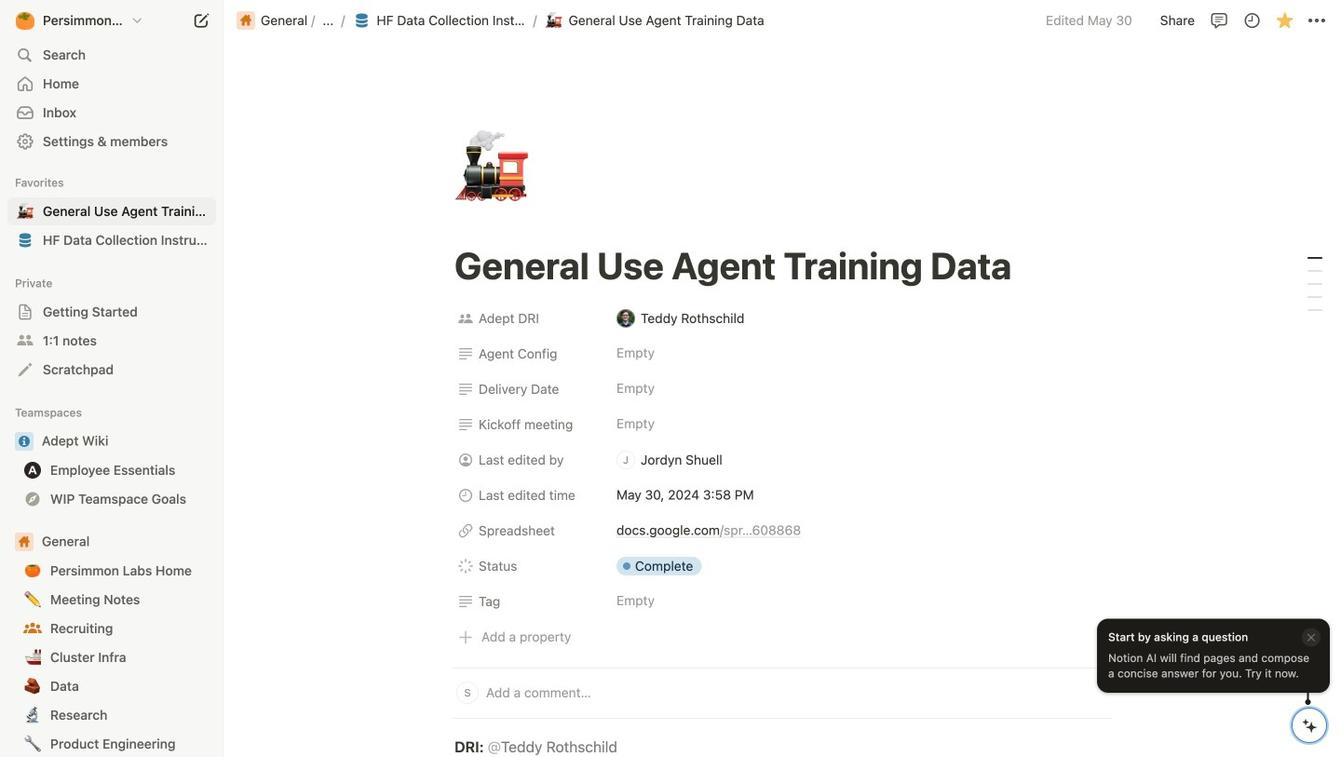 Task type: locate. For each thing, give the bounding box(es) containing it.
🔧 change page icon image
[[23, 734, 42, 756]]

row
[[453, 303, 1112, 338], [453, 338, 1112, 374], [453, 374, 1112, 409], [453, 409, 1112, 444], [453, 444, 1112, 480], [453, 480, 1112, 515], [453, 515, 1112, 551], [453, 551, 1112, 586], [453, 586, 1112, 621]]

✏️ change page icon image
[[23, 589, 42, 611]]

comments image
[[1211, 11, 1229, 30]]

🔧 image
[[24, 734, 41, 756]]

🔬 change page icon image
[[23, 705, 42, 727]]

close tooltip image
[[1306, 631, 1317, 644]]

new page image
[[190, 9, 212, 32]]

favorited image
[[1276, 11, 1295, 30]]

send comment image
[[1086, 682, 1109, 704]]

🚂 change page icon image
[[16, 201, 34, 223]]

open image
[[20, 206, 31, 217], [20, 235, 31, 246], [27, 465, 38, 476], [27, 494, 38, 505], [27, 566, 38, 577], [27, 594, 38, 606], [27, 623, 38, 635]]

🚢 image
[[24, 647, 41, 669]]

4 row from the top
[[453, 409, 1112, 444]]

🚂 image
[[456, 122, 528, 217], [17, 201, 34, 223]]

6 row from the top
[[453, 480, 1112, 515]]

open image
[[20, 307, 31, 318], [20, 335, 31, 347], [20, 364, 31, 375], [27, 652, 38, 663], [27, 681, 38, 692], [27, 710, 38, 721], [27, 739, 38, 750]]

✏️ image
[[24, 589, 41, 611]]

page properties table
[[453, 303, 1112, 621]]

3 row from the top
[[453, 374, 1112, 409]]



Task type: vqa. For each thing, say whether or not it's contained in the screenshot.
Updates Image
yes



Task type: describe. For each thing, give the bounding box(es) containing it.
7 row from the top
[[453, 515, 1112, 551]]

updates image
[[1243, 11, 1262, 30]]

9 row from the top
[[453, 586, 1112, 621]]

5 row from the top
[[453, 444, 1112, 480]]

🔬 image
[[24, 705, 41, 727]]

8 row from the top
[[453, 551, 1112, 586]]

1 row from the top
[[453, 303, 1112, 338]]

2 row from the top
[[453, 338, 1112, 374]]

🚢 change page icon image
[[23, 647, 42, 669]]

1 horizontal spatial 🚂 image
[[456, 122, 528, 217]]

🚂 image
[[546, 10, 562, 32]]

🧱 change page icon image
[[23, 676, 42, 698]]

0 horizontal spatial 🚂 image
[[17, 201, 34, 223]]

🧱 image
[[24, 676, 41, 698]]



